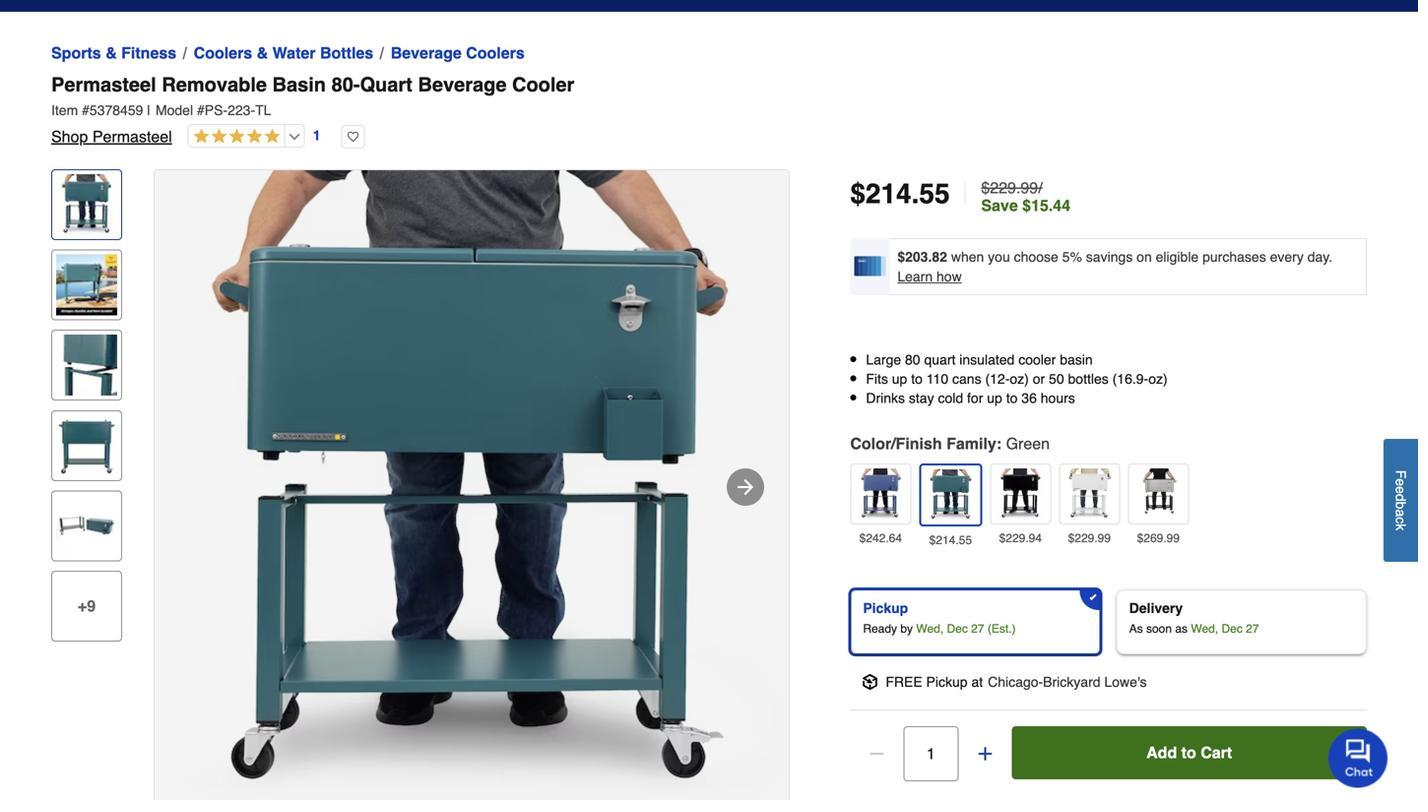 Task type: vqa. For each thing, say whether or not it's contained in the screenshot.
cooler
yes



Task type: locate. For each thing, give the bounding box(es) containing it.
oz) left or
[[1010, 372, 1029, 387]]

cooler
[[512, 73, 575, 96]]

coolers & water bottles
[[194, 44, 374, 62]]

50
[[1049, 372, 1065, 387]]

to inside button
[[1182, 744, 1197, 762]]

pickup
[[863, 601, 909, 617], [927, 675, 968, 690]]

wed, right by at the bottom of page
[[917, 622, 944, 636]]

choose
[[1014, 249, 1059, 265]]

1 dec from the left
[[947, 622, 968, 636]]

1 horizontal spatial &
[[257, 44, 268, 62]]

when
[[952, 249, 985, 265]]

1 horizontal spatial $229.99
[[1069, 532, 1111, 546]]

55
[[920, 178, 950, 210]]

permasteel up 5378459
[[51, 73, 156, 96]]

stainless steel image
[[1133, 469, 1185, 520]]

chicago-
[[988, 675, 1044, 690]]

$ 214 . 55
[[851, 178, 950, 210]]

1 horizontal spatial pickup
[[927, 675, 968, 690]]

option group
[[843, 582, 1375, 663]]

oz) right bottles
[[1149, 372, 1168, 387]]

0 vertical spatial pickup
[[863, 601, 909, 617]]

e
[[1394, 479, 1409, 487], [1394, 487, 1409, 494]]

to right add
[[1182, 744, 1197, 762]]

k
[[1394, 524, 1409, 531]]

& inside coolers & water bottles link
[[257, 44, 268, 62]]

stay
[[909, 391, 935, 407]]

1 horizontal spatial coolers
[[466, 44, 525, 62]]

27
[[972, 622, 985, 636], [1246, 622, 1260, 636]]

1 horizontal spatial |
[[962, 177, 970, 211]]

0 horizontal spatial &
[[106, 44, 117, 62]]

pickup image
[[862, 675, 878, 690]]

pickup up ready
[[863, 601, 909, 617]]

f
[[1394, 471, 1409, 479]]

0 horizontal spatial dec
[[947, 622, 968, 636]]

dec inside "delivery as soon as wed, dec 27"
[[1222, 622, 1243, 636]]

beverage up quart
[[391, 44, 462, 62]]

wed,
[[917, 622, 944, 636], [1192, 622, 1219, 636]]

1 horizontal spatial up
[[987, 391, 1003, 407]]

1 wed, from the left
[[917, 622, 944, 636]]

up right fits
[[892, 372, 908, 387]]

option group containing pickup
[[843, 582, 1375, 663]]

water
[[273, 44, 316, 62]]

2 # from the left
[[197, 102, 205, 118]]

wed, right as
[[1192, 622, 1219, 636]]

2 vertical spatial to
[[1182, 744, 1197, 762]]

1 27 from the left
[[972, 622, 985, 636]]

to down '80'
[[912, 372, 923, 387]]

80
[[905, 352, 921, 368]]

& right sports
[[106, 44, 117, 62]]

#
[[82, 102, 90, 118], [197, 102, 205, 118]]

to
[[912, 372, 923, 387], [1007, 391, 1018, 407], [1182, 744, 1197, 762]]

pickup ready by wed, dec 27 (est.)
[[863, 601, 1016, 636]]

0 vertical spatial $229.99
[[982, 179, 1039, 197]]

lowe's
[[1105, 675, 1147, 690]]

0 horizontal spatial up
[[892, 372, 908, 387]]

&
[[106, 44, 117, 62], [257, 44, 268, 62]]

$229.99 /
[[982, 179, 1043, 197]]

0 horizontal spatial coolers
[[194, 44, 252, 62]]

0 vertical spatial permasteel
[[51, 73, 156, 96]]

None search field
[[505, 0, 1043, 12]]

day.
[[1308, 249, 1333, 265]]

item
[[51, 102, 78, 118]]

27 inside the pickup ready by wed, dec 27 (est.)
[[972, 622, 985, 636]]

0 horizontal spatial $229.99
[[982, 179, 1039, 197]]

& left water
[[257, 44, 268, 62]]

$15.44
[[1023, 197, 1071, 215]]

drinks
[[866, 391, 905, 407]]

permasteel removable basin 80-quart beverage cooler item # 5378459 | model # ps-223-tl
[[51, 73, 575, 118]]

$242.64
[[860, 532, 902, 546]]

0 horizontal spatial |
[[147, 102, 151, 118]]

wed, inside "delivery as soon as wed, dec 27"
[[1192, 622, 1219, 636]]

minus image
[[867, 745, 887, 764]]

| right 55
[[962, 177, 970, 211]]

0 horizontal spatial pickup
[[863, 601, 909, 617]]

2 horizontal spatial to
[[1182, 744, 1197, 762]]

1 horizontal spatial dec
[[1222, 622, 1243, 636]]

214
[[866, 178, 912, 210]]

# right model
[[197, 102, 205, 118]]

permasteel
[[51, 73, 156, 96], [92, 128, 172, 146]]

1 coolers from the left
[[194, 44, 252, 62]]

e up d
[[1394, 479, 1409, 487]]

brickyard
[[1044, 675, 1101, 690]]

large
[[866, 352, 902, 368]]

or
[[1033, 372, 1045, 387]]

& for coolers
[[257, 44, 268, 62]]

1 horizontal spatial #
[[197, 102, 205, 118]]

e up b
[[1394, 487, 1409, 494]]

fitness
[[121, 44, 176, 62]]

(est.)
[[988, 622, 1016, 636]]

Stepper number input field with increment and decrement buttons number field
[[904, 727, 959, 782]]

1 vertical spatial beverage
[[418, 73, 507, 96]]

beverage
[[391, 44, 462, 62], [418, 73, 507, 96]]

free pickup at chicago-brickyard lowe's
[[886, 675, 1147, 690]]

1 e from the top
[[1394, 479, 1409, 487]]

|
[[147, 102, 151, 118], [962, 177, 970, 211]]

& inside sports & fitness link
[[106, 44, 117, 62]]

0 horizontal spatial to
[[912, 372, 923, 387]]

soon
[[1147, 622, 1172, 636]]

& for sports
[[106, 44, 117, 62]]

(16.9-
[[1113, 372, 1149, 387]]

insulated
[[960, 352, 1015, 368]]

coolers up the cooler
[[466, 44, 525, 62]]

chat invite button image
[[1329, 729, 1389, 789]]

on
[[1137, 249, 1152, 265]]

2 dec from the left
[[1222, 622, 1243, 636]]

sports
[[51, 44, 101, 62]]

coolers up removable
[[194, 44, 252, 62]]

up
[[892, 372, 908, 387], [987, 391, 1003, 407]]

| left model
[[147, 102, 151, 118]]

save $15.44
[[982, 197, 1071, 215]]

5%
[[1063, 249, 1083, 265]]

(12-
[[986, 372, 1010, 387]]

1 vertical spatial $229.99
[[1069, 532, 1111, 546]]

cooler
[[1019, 352, 1057, 368]]

0 vertical spatial |
[[147, 102, 151, 118]]

save
[[982, 197, 1018, 215]]

black image
[[995, 469, 1047, 520]]

27 left (est.)
[[972, 622, 985, 636]]

pickup left at
[[927, 675, 968, 690]]

0 horizontal spatial oz)
[[1010, 372, 1029, 387]]

2 27 from the left
[[1246, 622, 1260, 636]]

permasteel down 5378459
[[92, 128, 172, 146]]

basin
[[1060, 352, 1093, 368]]

$
[[851, 178, 866, 210]]

2 & from the left
[[257, 44, 268, 62]]

color/finish
[[851, 435, 943, 453]]

permasteel  #ps-223-tl - thumbnail3 image
[[56, 335, 117, 396]]

36
[[1022, 391, 1037, 407]]

1 horizontal spatial oz)
[[1149, 372, 1168, 387]]

2 coolers from the left
[[466, 44, 525, 62]]

# right item
[[82, 102, 90, 118]]

1 vertical spatial |
[[962, 177, 970, 211]]

c
[[1394, 517, 1409, 524]]

delivery
[[1130, 601, 1183, 617]]

1 & from the left
[[106, 44, 117, 62]]

1 vertical spatial to
[[1007, 391, 1018, 407]]

.
[[912, 178, 920, 210]]

model
[[156, 102, 193, 118]]

5378459
[[90, 102, 143, 118]]

up down (12-
[[987, 391, 1003, 407]]

to left 36
[[1007, 391, 1018, 407]]

0 horizontal spatial #
[[82, 102, 90, 118]]

for
[[968, 391, 984, 407]]

1 horizontal spatial wed,
[[1192, 622, 1219, 636]]

1 horizontal spatial 27
[[1246, 622, 1260, 636]]

ready
[[863, 622, 898, 636]]

dec left (est.)
[[947, 622, 968, 636]]

dec right as
[[1222, 622, 1243, 636]]

permasteel  #ps-223-tl - thumbnail2 image
[[56, 255, 117, 316]]

pickup inside the pickup ready by wed, dec 27 (est.)
[[863, 601, 909, 617]]

0 horizontal spatial wed,
[[917, 622, 944, 636]]

1 # from the left
[[82, 102, 90, 118]]

oz)
[[1010, 372, 1029, 387], [1149, 372, 1168, 387]]

2 wed, from the left
[[1192, 622, 1219, 636]]

coolers
[[194, 44, 252, 62], [466, 44, 525, 62]]

beverage down beverage coolers link
[[418, 73, 507, 96]]

$229.99
[[982, 179, 1039, 197], [1069, 532, 1111, 546]]

27 right as
[[1246, 622, 1260, 636]]

0 horizontal spatial 27
[[972, 622, 985, 636]]

+9 button
[[51, 571, 122, 642]]



Task type: describe. For each thing, give the bounding box(es) containing it.
add to cart button
[[1012, 727, 1367, 780]]

coolers & water bottles link
[[194, 41, 374, 65]]

$203.82 when you choose 5% savings on eligible purchases every day. learn how
[[898, 249, 1333, 285]]

$229.94
[[1000, 532, 1042, 546]]

quart
[[925, 352, 956, 368]]

basin
[[272, 73, 326, 96]]

f e e d b a c k button
[[1384, 439, 1419, 562]]

b
[[1394, 502, 1409, 510]]

sports & fitness
[[51, 44, 176, 62]]

:
[[997, 435, 1002, 453]]

savings
[[1087, 249, 1133, 265]]

as
[[1130, 622, 1144, 636]]

27 inside "delivery as soon as wed, dec 27"
[[1246, 622, 1260, 636]]

dec inside the pickup ready by wed, dec 27 (est.)
[[947, 622, 968, 636]]

permasteel  #ps-223-tl - thumbnail5 image
[[56, 496, 117, 557]]

color/finish family : green
[[851, 435, 1050, 453]]

item number 5 3 7 8 4 5 9 and model number p s - 2 2 3 - t l element
[[51, 100, 1368, 120]]

1
[[313, 128, 321, 144]]

as
[[1176, 622, 1188, 636]]

permasteel  #ps-223-tl - thumbnail image
[[56, 174, 117, 235]]

every
[[1271, 249, 1304, 265]]

beverage inside permasteel removable basin 80-quart beverage cooler item # 5378459 | model # ps-223-tl
[[418, 73, 507, 96]]

purchases
[[1203, 249, 1267, 265]]

add
[[1147, 744, 1178, 762]]

delivery as soon as wed, dec 27
[[1130, 601, 1260, 636]]

cans
[[953, 372, 982, 387]]

at
[[972, 675, 983, 690]]

tl
[[255, 102, 271, 118]]

ps-
[[205, 102, 228, 118]]

beverage coolers link
[[391, 41, 525, 65]]

0 vertical spatial up
[[892, 372, 908, 387]]

$229.99 for $229.99
[[1069, 532, 1111, 546]]

learn
[[898, 269, 933, 285]]

by
[[901, 622, 913, 636]]

green image
[[925, 470, 977, 521]]

+9
[[78, 598, 96, 616]]

$229.99 for $229.99 /
[[982, 179, 1039, 197]]

white image
[[1064, 469, 1116, 520]]

arrow right image
[[734, 476, 758, 500]]

permasteel  #ps-223-tl - thumbnail4 image
[[56, 416, 117, 477]]

2 oz) from the left
[[1149, 372, 1168, 387]]

add to cart
[[1147, 744, 1233, 762]]

permasteel inside permasteel removable basin 80-quart beverage cooler item # 5378459 | model # ps-223-tl
[[51, 73, 156, 96]]

f e e d b a c k
[[1394, 471, 1409, 531]]

| inside permasteel removable basin 80-quart beverage cooler item # 5378459 | model # ps-223-tl
[[147, 102, 151, 118]]

quart
[[360, 73, 413, 96]]

cart
[[1201, 744, 1233, 762]]

bottles
[[320, 44, 374, 62]]

a
[[1394, 510, 1409, 517]]

223-
[[228, 102, 255, 118]]

$269.99
[[1138, 532, 1180, 546]]

you
[[988, 249, 1011, 265]]

large 80 quart insulated cooler basin fits up to 110 cans (12-oz) or 50 bottles (16.9-oz) drinks stay cold for up to 36 hours
[[866, 352, 1168, 407]]

$203.82
[[898, 249, 948, 265]]

0 vertical spatial to
[[912, 372, 923, 387]]

learn how button
[[898, 267, 962, 287]]

fits
[[866, 372, 889, 387]]

bottles
[[1068, 372, 1109, 387]]

wed, inside the pickup ready by wed, dec 27 (est.)
[[917, 622, 944, 636]]

family
[[947, 435, 997, 453]]

1 vertical spatial pickup
[[927, 675, 968, 690]]

plus image
[[976, 745, 995, 764]]

green
[[1006, 435, 1050, 453]]

removable
[[162, 73, 267, 96]]

shop permasteel
[[51, 128, 172, 146]]

1 vertical spatial permasteel
[[92, 128, 172, 146]]

blue image
[[856, 469, 907, 520]]

$214.55
[[930, 534, 972, 548]]

1 horizontal spatial to
[[1007, 391, 1018, 407]]

110
[[927, 372, 949, 387]]

1 vertical spatial up
[[987, 391, 1003, 407]]

0 vertical spatial beverage
[[391, 44, 462, 62]]

hours
[[1041, 391, 1076, 407]]

5 stars image
[[189, 128, 281, 146]]

permasteel  #ps-223-tl image
[[155, 170, 789, 801]]

/
[[1039, 179, 1043, 197]]

heart outline image
[[341, 125, 365, 149]]

d
[[1394, 494, 1409, 502]]

2 e from the top
[[1394, 487, 1409, 494]]

cold
[[938, 391, 964, 407]]

80-
[[332, 73, 360, 96]]

1 oz) from the left
[[1010, 372, 1029, 387]]

free
[[886, 675, 923, 690]]

how
[[937, 269, 962, 285]]

eligible
[[1156, 249, 1199, 265]]



